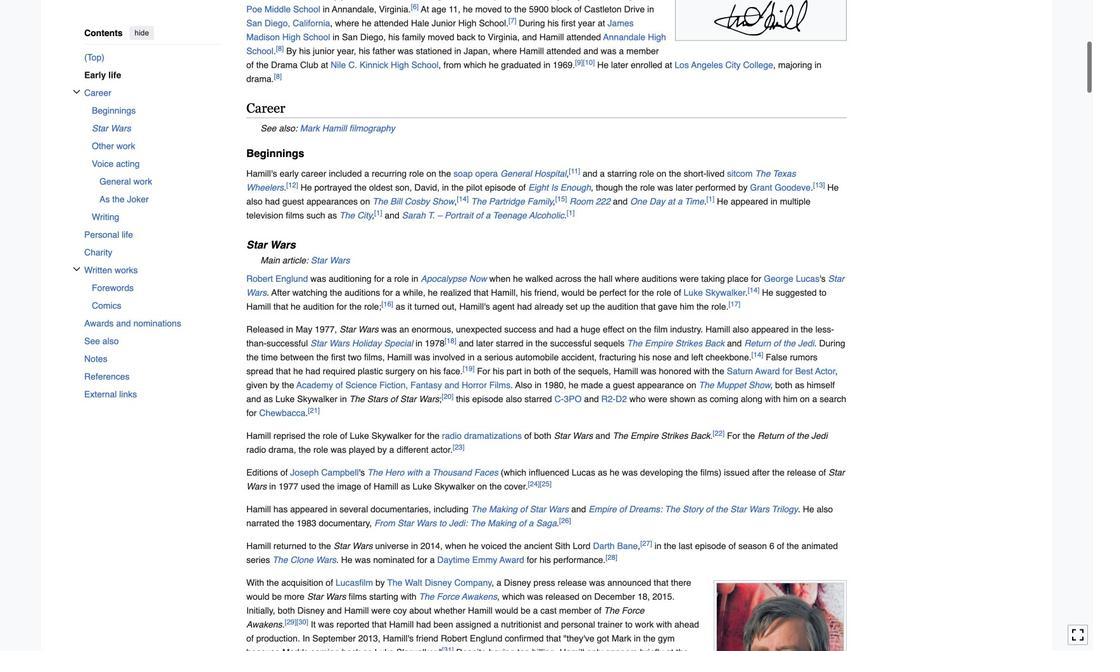 Task type: locate. For each thing, give the bounding box(es) containing it.
1 note from the top
[[246, 121, 847, 135]]

note
[[246, 121, 847, 135], [246, 254, 847, 267]]

1 vertical spatial note
[[246, 254, 847, 267]]

fullscreen image
[[1072, 629, 1085, 641]]

2 note from the top
[[246, 254, 847, 267]]

0 vertical spatial note
[[246, 121, 847, 135]]



Task type: describe. For each thing, give the bounding box(es) containing it.
x small image
[[73, 265, 80, 273]]

x small image
[[73, 88, 80, 96]]



Task type: vqa. For each thing, say whether or not it's contained in the screenshot.
note to the bottom
yes



